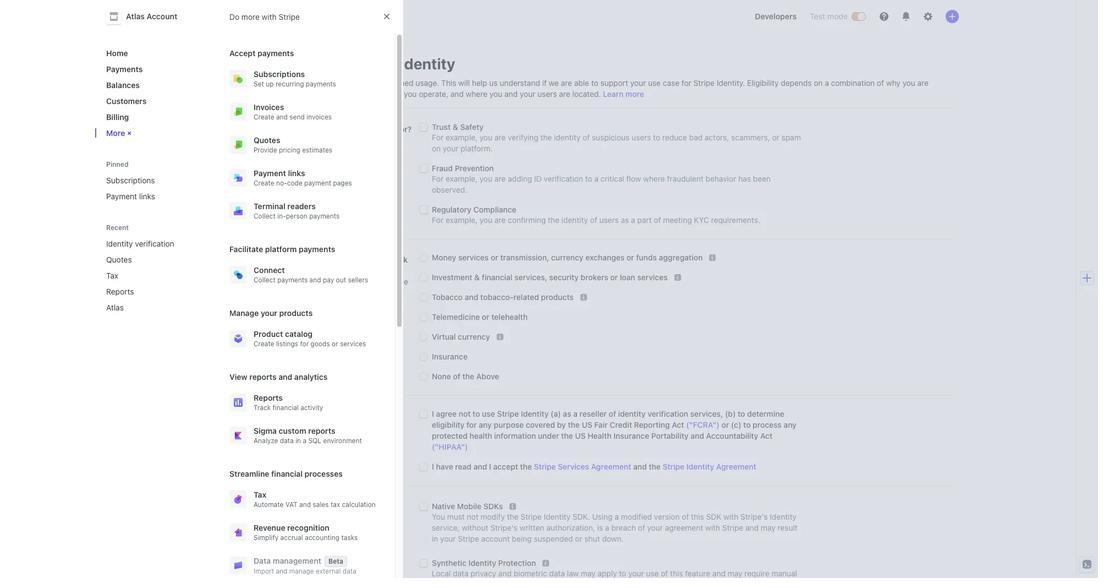 Task type: describe. For each thing, give the bounding box(es) containing it.
tax link
[[102, 266, 192, 285]]

to inside fraud prevention for example, you are adding id verification to a critical flow where fraudulent behavior has been observed.
[[586, 174, 593, 183]]

users inside regulatory compliance for example, you are confirming the identity of users as a part of meeting kyc requirements.
[[600, 215, 619, 225]]

stripe left services
[[534, 462, 556, 471]]

eligibility
[[432, 420, 465, 429]]

money services or transmission, currency exchanges or funds aggregation
[[432, 253, 703, 262]]

suspicious
[[592, 133, 630, 142]]

this
[[442, 78, 457, 88]]

identity down the account
[[469, 558, 497, 568]]

protected
[[432, 431, 468, 441]]

recent navigation links element
[[95, 223, 216, 317]]

are right we
[[561, 78, 573, 88]]

service?
[[346, 411, 377, 421]]

if inside please answer a few questions about your planned usage. this will help us understand if we are able to support your use case for stripe identity. eligibility depends on a combination of why you are looking to verify identities, the type of business you operate, and where you and your users are located.
[[543, 78, 547, 88]]

and inside tax automate vat and sales tax calculation
[[300, 500, 311, 509]]

0 vertical spatial accept
[[273, 411, 298, 421]]

to right (b)
[[738, 409, 746, 418]]

the inside i agree not to use stripe identity (a) as a reseller of identity verification services, (b) to determine eligibility for any purpose covered by the us fair credit reporting act
[[568, 420, 580, 429]]

do for do you operate a restricted business
[[245, 255, 255, 264]]

processes
[[305, 469, 343, 478]]

(a)
[[551, 409, 561, 418]]

for for regulatory compliance
[[432, 215, 444, 225]]

not for agree
[[459, 409, 471, 418]]

type
[[344, 89, 359, 99]]

payments up answer
[[258, 48, 294, 58]]

and inside or (c) to process any protected health information under the us health insurance portability and accountability act ("hipaa")
[[691, 431, 705, 441]]

critical
[[601, 174, 625, 183]]

your up product
[[261, 308, 278, 318]]

use inside 'certain restricted businesses may still be able to use stripe identity'
[[254, 288, 267, 297]]

terminal
[[254, 202, 286, 211]]

0 vertical spatial currency
[[552, 253, 584, 262]]

and right read
[[474, 462, 487, 471]]

view reports and analytics element
[[225, 388, 386, 450]]

reports track financial activity
[[254, 393, 323, 412]]

0 vertical spatial services
[[459, 253, 489, 262]]

of left the why
[[878, 78, 885, 88]]

atlas for atlas
[[106, 303, 124, 312]]

person
[[286, 212, 308, 220]]

few
[[293, 78, 306, 88]]

sigma custom reports analyze data in a sql environment
[[254, 426, 362, 445]]

using
[[593, 512, 613, 521]]

services inside the product catalog create listings for goods or services
[[340, 340, 366, 348]]

identity inside i agree not to use stripe identity (a) as a reseller of identity verification services, (b) to determine eligibility for any purpose covered by the us fair credit reporting act
[[619, 409, 646, 418]]

identity down ("fcra")
[[687, 462, 715, 471]]

learn more link
[[603, 89, 645, 99]]

your down "understand"
[[520, 89, 536, 99]]

of up agreement
[[682, 512, 690, 521]]

with right sdk
[[724, 512, 739, 521]]

identity inside 'certain restricted businesses may still be able to use stripe identity'
[[293, 288, 319, 297]]

what will the identity verification be used for?
[[245, 124, 412, 134]]

none of the above
[[432, 372, 500, 381]]

customers
[[106, 96, 147, 106]]

pinned navigation links element
[[102, 160, 208, 205]]

i agree not to use stripe identity (a) as a reseller of identity verification services, (b) to determine eligibility for any purpose covered by the us fair credit reporting act
[[432, 409, 785, 429]]

with up questions
[[319, 55, 350, 73]]

protection
[[499, 558, 536, 568]]

a up breach
[[615, 512, 619, 521]]

0 horizontal spatial products
[[279, 308, 313, 318]]

meeting
[[664, 215, 692, 225]]

where inside fraud prevention for example, you are adding id verification to a critical flow where fraudulent behavior has been observed.
[[644, 174, 665, 183]]

and inside invoices create and send invoices
[[276, 113, 288, 121]]

actors,
[[705, 133, 730, 142]]

product catalog create listings for goods or services
[[254, 329, 366, 348]]

customers link
[[102, 92, 208, 110]]

subscriptions for subscriptions set up recurring payments
[[254, 69, 305, 79]]

stripe inside please answer a few questions about your planned usage. this will help us understand if we are able to support your use case for stripe identity. eligibility depends on a combination of why you are looking to verify identities, the type of business you operate, and where you and your users are located.
[[694, 78, 715, 88]]

you down us
[[490, 89, 503, 99]]

loan
[[620, 273, 636, 282]]

to up the health
[[473, 409, 480, 418]]

users inside trust & safety for example, you are verifying the identity of suspicious users to reduce bad actors, scammers, or spam on your platform.
[[632, 133, 652, 142]]

for for fraud prevention
[[432, 174, 444, 183]]

in inside sigma custom reports analyze data in a sql environment
[[296, 437, 301, 445]]

are left located.
[[559, 89, 571, 99]]

of right the part
[[654, 215, 661, 225]]

able inside please answer a few questions about your planned usage. this will help us understand if we are able to support your use case for stripe identity. eligibility depends on a combination of why you are looking to verify identities, the type of business you operate, and where you and your users are located.
[[575, 78, 590, 88]]

if inside ? check if any apply.
[[245, 266, 250, 275]]

analyze
[[254, 437, 278, 445]]

why
[[887, 78, 901, 88]]

reports for reports
[[106, 287, 134, 296]]

as inside i agree not to use stripe identity (a) as a reseller of identity verification services, (b) to determine eligibility for any purpose covered by the us fair credit reporting act
[[563, 409, 572, 418]]

must
[[447, 512, 465, 521]]

insurance inside or (c) to process any protected health information under the us health insurance portability and accountability act ("hipaa")
[[614, 431, 650, 441]]

readers
[[288, 202, 316, 211]]

authorization,
[[547, 523, 596, 532]]

be for used
[[367, 124, 376, 134]]

for inside i agree not to use stripe identity (a) as a reseller of identity verification services, (b) to determine eligibility for any purpose covered by the us fair credit reporting act
[[467, 420, 477, 429]]

planned
[[385, 78, 414, 88]]

you inside regulatory compliance for example, you are confirming the identity of users as a part of meeting kyc requirements.
[[480, 215, 493, 225]]

identity up result at the bottom right
[[770, 512, 797, 521]]

use inside i agree not to use stripe identity (a) as a reseller of identity verification services, (b) to determine eligibility for any purpose covered by the us fair credit reporting act
[[482, 409, 495, 418]]

a inside regulatory compliance for example, you are confirming the identity of users as a part of meeting kyc requirements.
[[631, 215, 636, 225]]

send
[[290, 113, 305, 121]]

the left above
[[463, 372, 475, 381]]

observed.
[[432, 185, 468, 194]]

learn more
[[603, 89, 645, 99]]

and down or (c) to process any protected health information under the us health insurance portability and accountability act ("hipaa")
[[634, 462, 647, 471]]

a inside fraud prevention for example, you are adding id verification to a critical flow where fraudulent behavior has been observed.
[[595, 174, 599, 183]]

act inside i agree not to use stripe identity (a) as a reseller of identity verification services, (b) to determine eligibility for any purpose covered by the us fair credit reporting act
[[672, 420, 685, 429]]

help
[[472, 78, 488, 88]]

create inside invoices create and send invoices
[[254, 113, 275, 121]]

us inside i agree not to use stripe identity (a) as a reseller of identity verification services, (b) to determine eligibility for any purpose covered by the us fair credit reporting act
[[582, 420, 593, 429]]

to down up
[[262, 89, 269, 99]]

+
[[125, 129, 135, 139]]

stripe up about
[[353, 55, 397, 73]]

0 vertical spatial services,
[[515, 273, 548, 282]]

i have read and i accept the stripe services agreement and the stripe identity agreement
[[432, 462, 757, 471]]

or inside trust & safety for example, you are verifying the identity of suspicious users to reduce bad actors, scammers, or spam on your platform.
[[773, 133, 780, 142]]

sdks
[[484, 502, 503, 511]]

your inside enable additional features to enhance your stripe identity integration. optional
[[384, 502, 401, 511]]

2 vertical spatial financial
[[271, 469, 303, 478]]

of right none
[[453, 372, 461, 381]]

related
[[514, 292, 539, 302]]

0 horizontal spatial will
[[266, 124, 278, 134]]

identity up authorization,
[[544, 512, 571, 521]]

above
[[477, 372, 500, 381]]

on inside please answer a few questions about your planned usage. this will help us understand if we are able to support your use case for stripe identity. eligibility depends on a combination of why you are looking to verify identities, the type of business you operate, and where you and your users are located.
[[814, 78, 823, 88]]

to inside enable additional features to enhance your stripe identity integration. optional
[[342, 502, 349, 511]]

payments inside subscriptions set up recurring payments
[[306, 80, 336, 88]]

or inside the product catalog create listings for goods or services
[[332, 340, 338, 348]]

and inside you must not modify the stripe identity sdk. using a modified version of this sdk with stripe's identity service, without stripe's written authorization, is a breach of your agreement with stripe and may result in your stripe account being suspended or shut down.
[[746, 523, 759, 532]]

may inside you must not modify the stripe identity sdk. using a modified version of this sdk with stripe's identity service, without stripe's written authorization, is a breach of your agreement with stripe and may result in your stripe account being suspended or shut down.
[[761, 523, 776, 532]]

flow
[[627, 174, 642, 183]]

may inside 'certain restricted businesses may still be able to use stripe identity'
[[351, 277, 366, 286]]

breach
[[612, 523, 636, 532]]

& for trust
[[453, 122, 459, 132]]

and down this
[[451, 89, 464, 99]]

operate
[[273, 255, 301, 264]]

sql
[[309, 437, 322, 445]]

& for investment
[[475, 273, 480, 282]]

you inside fraud prevention for example, you are adding id verification to a critical flow where fraudulent behavior has been observed.
[[480, 174, 493, 183]]

Search search field
[[232, 6, 542, 27]]

close menu image
[[384, 13, 390, 20]]

stripe right agreement
[[723, 523, 744, 532]]

accounting
[[305, 533, 340, 542]]

tax automate vat and sales tax calculation
[[254, 490, 376, 509]]

pinned element
[[102, 171, 208, 205]]

and up the telemedicine or telehealth
[[465, 292, 479, 302]]

sigma
[[254, 426, 277, 435]]

1 vertical spatial business
[[347, 255, 379, 264]]

accountability
[[707, 431, 759, 441]]

vat
[[286, 500, 298, 509]]

stripe right search
[[279, 12, 300, 21]]

the inside or (c) to process any protected health information under the us health insurance portability and accountability act ("hipaa")
[[562, 431, 573, 441]]

written
[[520, 523, 545, 532]]

case
[[663, 78, 680, 88]]

stripe down portability
[[663, 462, 685, 471]]

are inside regulatory compliance for example, you are confirming the identity of users as a part of meeting kyc requirements.
[[495, 215, 506, 225]]

reports for reports track financial activity
[[254, 393, 283, 402]]

please
[[234, 78, 258, 88]]

stripe inside i agree not to use stripe identity (a) as a reseller of identity verification services, (b) to determine eligibility for any purpose covered by the us fair credit reporting act
[[497, 409, 519, 418]]

payment
[[305, 179, 331, 187]]

payment links create no-code payment pages
[[254, 168, 352, 187]]

("hipaa")
[[432, 442, 468, 452]]

to inside or (c) to process any protected health information under the us health insurance portability and accountability act ("hipaa")
[[744, 420, 751, 429]]

0 vertical spatial products
[[541, 292, 574, 302]]

example, for fraud
[[446, 174, 478, 183]]

payment for payment links
[[106, 192, 137, 201]]

and down "understand"
[[505, 89, 518, 99]]

act inside or (c) to process any protected health information under the us health insurance portability and accountability act ("hipaa")
[[761, 431, 773, 441]]

payment for payment links create no-code payment pages
[[254, 168, 286, 178]]

any inside or (c) to process any protected health information under the us health insurance portability and accountability act ("hipaa")
[[784, 420, 797, 429]]

located.
[[573, 89, 601, 99]]

questions
[[308, 78, 343, 88]]

account
[[147, 12, 178, 21]]

agree
[[436, 409, 457, 418]]

of right type
[[361, 89, 369, 99]]

prevention
[[455, 164, 494, 173]]

in-
[[278, 212, 286, 220]]

certain
[[245, 277, 271, 286]]

data for reports
[[280, 437, 294, 445]]

import
[[254, 567, 274, 575]]

("fcra")
[[687, 420, 720, 429]]

our
[[300, 411, 312, 421]]

the inside you must not modify the stripe identity sdk. using a modified version of this sdk with stripe's identity service, without stripe's written authorization, is a breach of your agreement with stripe and may result in your stripe account being suspended or shut down.
[[507, 512, 519, 521]]

atlas for atlas account
[[126, 12, 145, 21]]

of down modified
[[638, 523, 646, 532]]

analytics
[[294, 372, 328, 382]]

information
[[495, 431, 536, 441]]

or left funds at the right
[[627, 253, 635, 262]]

fraud
[[432, 164, 453, 173]]

or inside or (c) to process any protected health information under the us health insurance portability and accountability act ("hipaa")
[[722, 420, 730, 429]]

stripe inside 'certain restricted businesses may still be able to use stripe identity'
[[269, 288, 290, 297]]

use inside please answer a few questions about your planned usage. this will help us understand if we are able to support your use case for stripe identity. eligibility depends on a combination of why you are looking to verify identities, the type of business you operate, and where you and your users are located.
[[649, 78, 661, 88]]

usage.
[[416, 78, 440, 88]]

none
[[432, 372, 451, 381]]

of right terms
[[337, 411, 344, 421]]

more for do
[[242, 12, 260, 21]]

streamline
[[230, 469, 269, 478]]

compliance
[[474, 205, 517, 214]]

where inside please answer a few questions about your planned usage. this will help us understand if we are able to support your use case for stripe identity. eligibility depends on a combination of why you are looking to verify identities, the type of business you operate, and where you and your users are located.
[[466, 89, 488, 99]]

a up connect collect payments and pay out sellers
[[303, 255, 307, 264]]

to up located.
[[592, 78, 599, 88]]

custom
[[279, 426, 306, 435]]

atlas account button
[[106, 9, 189, 24]]

or down tobacco-
[[482, 312, 490, 322]]

tobacco
[[432, 292, 463, 302]]

to inside 'certain restricted businesses may still be able to use stripe identity'
[[245, 288, 252, 297]]

to inside trust & safety for example, you are verifying the identity of suspicious users to reduce bad actors, scammers, or spam on your platform.
[[654, 133, 661, 142]]

a left combination
[[825, 78, 830, 88]]

the inside please answer a few questions about your planned usage. this will help us understand if we are able to support your use case for stripe identity. eligibility depends on a combination of why you are looking to verify identities, the type of business you operate, and where you and your users are located.
[[330, 89, 341, 99]]

0 vertical spatial stripe's
[[741, 512, 768, 521]]

home link
[[102, 44, 208, 62]]

services, inside i agree not to use stripe identity (a) as a reseller of identity verification services, (b) to determine eligibility for any purpose covered by the us fair credit reporting act
[[691, 409, 724, 418]]

shut
[[585, 534, 600, 543]]

streamline financial processes element
[[225, 485, 386, 578]]

business inside please answer a few questions about your planned usage. this will help us understand if we are able to support your use case for stripe identity. eligibility depends on a combination of why you are looking to verify identities, the type of business you operate, and where you and your users are located.
[[371, 89, 402, 99]]

us
[[490, 78, 498, 88]]

enhance
[[351, 502, 382, 511]]

reports inside sigma custom reports analyze data in a sql environment
[[308, 426, 336, 435]]

used
[[378, 124, 396, 134]]

verification down invoices
[[324, 124, 365, 134]]

links for payment links create no-code payment pages
[[288, 168, 305, 178]]

collect inside connect collect payments and pay out sellers
[[254, 276, 276, 284]]

(c)
[[732, 420, 742, 429]]

your down service,
[[441, 534, 456, 543]]

verification inside identity verification link
[[135, 239, 174, 248]]

i for i agree not to use stripe identity (a) as a reseller of identity verification services, (b) to determine eligibility for any purpose covered by the us fair credit reporting act
[[432, 409, 434, 418]]

are inside fraud prevention for example, you are adding id verification to a critical flow where fraudulent behavior has been observed.
[[495, 174, 506, 183]]

collect inside terminal readers collect in-person payments
[[254, 212, 276, 220]]

your right about
[[368, 78, 383, 88]]

identity up 'usage.'
[[400, 55, 456, 73]]



Task type: vqa. For each thing, say whether or not it's contained in the screenshot.


Task type: locate. For each thing, give the bounding box(es) containing it.
management
[[273, 556, 322, 565]]

and left result at the bottom right
[[746, 523, 759, 532]]

to left critical
[[586, 174, 593, 183]]

1 vertical spatial where
[[644, 174, 665, 183]]

more
[[106, 128, 125, 138]]

adding
[[508, 174, 533, 183]]

subscriptions for subscriptions
[[106, 176, 155, 185]]

0 vertical spatial where
[[466, 89, 488, 99]]

1 horizontal spatial accept
[[494, 462, 518, 471]]

as inside regulatory compliance for example, you are confirming the identity of users as a part of meeting kyc requirements.
[[621, 215, 629, 225]]

requirements.
[[712, 215, 761, 225]]

0 horizontal spatial more
[[242, 12, 260, 21]]

3 example, from the top
[[446, 215, 478, 225]]

billing link
[[102, 108, 208, 126]]

identity up covered
[[521, 409, 549, 418]]

on right depends
[[814, 78, 823, 88]]

1 vertical spatial data
[[343, 567, 357, 575]]

and down "data management"
[[276, 567, 288, 575]]

0 horizontal spatial &
[[453, 122, 459, 132]]

agreement down "accountability"
[[717, 462, 757, 471]]

atlas account
[[126, 12, 178, 21]]

0 horizontal spatial act
[[672, 420, 685, 429]]

platform.
[[461, 144, 493, 153]]

you up "platform."
[[480, 133, 493, 142]]

manage
[[290, 567, 314, 575]]

determine
[[748, 409, 785, 418]]

0 vertical spatial business
[[371, 89, 402, 99]]

0 vertical spatial reports
[[250, 372, 277, 382]]

2 for from the top
[[432, 174, 444, 183]]

in inside you must not modify the stripe identity sdk. using a modified version of this sdk with stripe's identity service, without stripe's written authorization, is a breach of your agreement with stripe and may result in your stripe account being suspended or shut down.
[[432, 534, 438, 543]]

identity inside recent element
[[106, 239, 133, 248]]

0 horizontal spatial reports
[[106, 287, 134, 296]]

version
[[655, 512, 680, 521]]

under
[[538, 431, 560, 441]]

certain restricted businesses may still be able to use stripe identity
[[245, 277, 408, 297]]

and left pay
[[310, 276, 321, 284]]

subscriptions inside pinned element
[[106, 176, 155, 185]]

payment inside pinned element
[[106, 192, 137, 201]]

users left the part
[[600, 215, 619, 225]]

1 vertical spatial services,
[[691, 409, 724, 418]]

restricted inside 'certain restricted businesses may still be able to use stripe identity'
[[273, 277, 307, 286]]

payment up recent at the left
[[106, 192, 137, 201]]

users
[[538, 89, 557, 99], [632, 133, 652, 142], [600, 215, 619, 225]]

0 vertical spatial as
[[621, 215, 629, 225]]

identity inside trust & safety for example, you are verifying the identity of suspicious users to reduce bad actors, scammers, or spam on your platform.
[[554, 133, 581, 142]]

data inside streamline financial processes element
[[343, 567, 357, 575]]

reduce
[[663, 133, 687, 142]]

in down custom
[[296, 437, 301, 445]]

the inside regulatory compliance for example, you are confirming the identity of users as a part of meeting kyc requirements.
[[548, 215, 560, 225]]

covered
[[526, 420, 555, 429]]

regulatory
[[432, 205, 472, 214]]

0 horizontal spatial be
[[367, 124, 376, 134]]

verification inside fraud prevention for example, you are adding id verification to a critical flow where fraudulent behavior has been observed.
[[544, 174, 583, 183]]

0 vertical spatial for
[[682, 78, 692, 88]]

&
[[453, 122, 459, 132], [475, 273, 480, 282]]

example, inside regulatory compliance for example, you are confirming the identity of users as a part of meeting kyc requirements.
[[446, 215, 478, 225]]

1 vertical spatial quotes
[[106, 255, 132, 264]]

revenue
[[254, 523, 286, 532]]

your up fraud
[[443, 144, 459, 153]]

your up learn more link
[[631, 78, 646, 88]]

get started with stripe identity
[[234, 55, 456, 73]]

quotes inside quotes provide pricing estimates
[[254, 135, 281, 145]]

1 vertical spatial stripe's
[[491, 523, 518, 532]]

accept payments element
[[225, 64, 386, 225]]

2 horizontal spatial services
[[638, 273, 668, 282]]

1 horizontal spatial able
[[575, 78, 590, 88]]

verification inside i agree not to use stripe identity (a) as a reseller of identity verification services, (b) to determine eligibility for any purpose covered by the us fair credit reporting act
[[648, 409, 689, 418]]

verification right the id in the top left of the page
[[544, 174, 583, 183]]

financial
[[482, 273, 513, 282], [273, 404, 299, 412], [271, 469, 303, 478]]

agreement down or (c) to process any protected health information under the us health insurance portability and accountability act ("hipaa")
[[592, 462, 632, 471]]

1 for from the top
[[432, 133, 444, 142]]

identity up money services or transmission, currency exchanges or funds aggregation
[[562, 215, 588, 225]]

fair
[[595, 420, 608, 429]]

reseller
[[580, 409, 607, 418]]

if up certain
[[245, 266, 250, 275]]

atlas inside recent element
[[106, 303, 124, 312]]

1 vertical spatial collect
[[254, 276, 276, 284]]

0 horizontal spatial subscriptions
[[106, 176, 155, 185]]

sdk.
[[573, 512, 591, 521]]

data
[[280, 437, 294, 445], [343, 567, 357, 575]]

identity up 'credit'
[[619, 409, 646, 418]]

reporting
[[635, 420, 670, 429]]

of up exchanges
[[591, 215, 598, 225]]

not right agree at the left of the page
[[459, 409, 471, 418]]

1 vertical spatial able
[[393, 277, 408, 286]]

you up sigma
[[257, 411, 271, 421]]

part
[[638, 215, 652, 225]]

1 horizontal spatial data
[[343, 567, 357, 575]]

users down we
[[538, 89, 557, 99]]

not for must
[[467, 512, 479, 521]]

reports
[[106, 287, 134, 296], [254, 393, 283, 402]]

payment inside the payment links create no-code payment pages
[[254, 168, 286, 178]]

your inside trust & safety for example, you are verifying the identity of suspicious users to reduce bad actors, scammers, or spam on your platform.
[[443, 144, 459, 153]]

investment
[[432, 273, 473, 282]]

any inside ? check if any apply.
[[252, 266, 265, 275]]

0 horizontal spatial links
[[139, 192, 155, 201]]

0 vertical spatial not
[[459, 409, 471, 418]]

on inside trust & safety for example, you are verifying the identity of suspicious users to reduce bad actors, scammers, or spam on your platform.
[[432, 144, 441, 153]]

behavior
[[706, 174, 737, 183]]

for inside trust & safety for example, you are verifying the identity of suspicious users to reduce bad actors, scammers, or spam on your platform.
[[432, 133, 444, 142]]

1 collect from the top
[[254, 212, 276, 220]]

1 vertical spatial in
[[432, 534, 438, 543]]

are
[[561, 78, 573, 88], [918, 78, 929, 88], [559, 89, 571, 99], [495, 133, 506, 142], [495, 174, 506, 183], [495, 215, 506, 225]]

tax inside tax link
[[106, 271, 118, 280]]

links down 'subscriptions' link
[[139, 192, 155, 201]]

example, for regulatory
[[446, 215, 478, 225]]

with
[[262, 12, 277, 21], [319, 55, 350, 73], [724, 512, 739, 521], [706, 523, 721, 532]]

1 vertical spatial services
[[638, 273, 668, 282]]

1 vertical spatial not
[[467, 512, 479, 521]]

2 agreement from the left
[[717, 462, 757, 471]]

the down portability
[[649, 462, 661, 471]]

1 horizontal spatial reports
[[308, 426, 336, 435]]

depends
[[781, 78, 812, 88]]

("fcra") link
[[687, 420, 720, 429]]

links for payment links
[[139, 192, 155, 201]]

0 vertical spatial insurance
[[432, 352, 468, 361]]

tax for tax
[[106, 271, 118, 280]]

stripe up purpose
[[497, 409, 519, 418]]

accept payments
[[230, 48, 294, 58]]

create inside the payment links create no-code payment pages
[[254, 179, 275, 187]]

tax for tax automate vat and sales tax calculation
[[254, 490, 267, 499]]

0 vertical spatial quotes
[[254, 135, 281, 145]]

1 example, from the top
[[446, 133, 478, 142]]

of inside trust & safety for example, you are verifying the identity of suspicious users to reduce bad actors, scammers, or spam on your platform.
[[583, 133, 590, 142]]

0 vertical spatial data
[[280, 437, 294, 445]]

1 vertical spatial insurance
[[614, 431, 650, 441]]

links inside the payment links create no-code payment pages
[[288, 168, 305, 178]]

payments up do you operate a restricted business
[[299, 244, 335, 254]]

safety
[[461, 122, 484, 132]]

links inside payment links link
[[139, 192, 155, 201]]

1 horizontal spatial services,
[[691, 409, 724, 418]]

will right this
[[459, 78, 470, 88]]

or left the loan
[[611, 273, 618, 282]]

1 horizontal spatial act
[[761, 431, 773, 441]]

atlas left the account
[[126, 12, 145, 21]]

1 create from the top
[[254, 113, 275, 121]]

1 vertical spatial will
[[266, 124, 278, 134]]

the down 'send' at left top
[[281, 124, 292, 134]]

1 horizontal spatial may
[[761, 523, 776, 532]]

2 example, from the top
[[446, 174, 478, 183]]

1 agreement from the left
[[592, 462, 632, 471]]

services, up related
[[515, 273, 548, 282]]

1 horizontal spatial will
[[459, 78, 470, 88]]

support
[[601, 78, 629, 88]]

0 horizontal spatial restricted
[[273, 277, 307, 286]]

in
[[296, 437, 301, 445], [432, 534, 438, 543]]

for
[[682, 78, 692, 88], [300, 340, 309, 348], [467, 420, 477, 429]]

for inside regulatory compliance for example, you are confirming the identity of users as a part of meeting kyc requirements.
[[432, 215, 444, 225]]

for inside fraud prevention for example, you are adding id verification to a critical flow where fraudulent behavior has been observed.
[[432, 174, 444, 183]]

be inside 'certain restricted businesses may still be able to use stripe identity'
[[382, 277, 391, 286]]

1 vertical spatial currency
[[458, 332, 490, 341]]

will inside please answer a few questions about your planned usage. this will help us understand if we are able to support your use case for stripe identity. eligibility depends on a combination of why you are looking to verify identities, the type of business you operate, and where you and your users are located.
[[459, 78, 470, 88]]

1 vertical spatial accept
[[494, 462, 518, 471]]

pay
[[323, 276, 334, 284]]

the down 'information' in the bottom of the page
[[520, 462, 532, 471]]

are left verifying
[[495, 133, 506, 142]]

0 vertical spatial in
[[296, 437, 301, 445]]

1 horizontal spatial services
[[459, 253, 489, 262]]

you must not modify the stripe identity sdk. using a modified version of this sdk with stripe's identity service, without stripe's written authorization, is a breach of your agreement with stripe and may result in your stripe account being suspended or shut down.
[[432, 512, 798, 543]]

financial up tobacco-
[[482, 273, 513, 282]]

home
[[106, 48, 128, 58]]

do more with stripe
[[230, 12, 300, 21]]

financial for activity
[[273, 404, 299, 412]]

any inside i agree not to use stripe identity (a) as a reseller of identity verification services, (b) to determine eligibility for any purpose covered by the us fair credit reporting act
[[479, 420, 492, 429]]

may left result at the bottom right
[[761, 523, 776, 532]]

trust & safety for example, you are verifying the identity of suspicious users to reduce bad actors, scammers, or spam on your platform.
[[432, 122, 801, 153]]

been
[[754, 174, 771, 183]]

services down funds at the right
[[638, 273, 668, 282]]

0 vertical spatial if
[[543, 78, 547, 88]]

verifying
[[508, 133, 539, 142]]

identity inside regulatory compliance for example, you are confirming the identity of users as a part of meeting kyc requirements.
[[562, 215, 588, 225]]

your right enhance
[[384, 502, 401, 511]]

payments down the apply.
[[278, 276, 308, 284]]

stripe down enable
[[245, 513, 267, 522]]

0 horizontal spatial atlas
[[106, 303, 124, 312]]

your down "version"
[[648, 523, 663, 532]]

links up code
[[288, 168, 305, 178]]

and inside connect collect payments and pay out sellers
[[310, 276, 321, 284]]

1 horizontal spatial users
[[600, 215, 619, 225]]

1 horizontal spatial more
[[626, 89, 645, 99]]

do for do more with stripe
[[230, 12, 240, 21]]

us inside or (c) to process any protected health information under the us health insurance portability and accountability act ("hipaa")
[[575, 431, 586, 441]]

sellers
[[348, 276, 368, 284]]

1 horizontal spatial for
[[467, 420, 477, 429]]

create for payment links
[[254, 179, 275, 187]]

tobacco-
[[481, 292, 514, 302]]

facilitate platform payments
[[230, 244, 335, 254]]

1 vertical spatial financial
[[273, 404, 299, 412]]

0 horizontal spatial on
[[432, 144, 441, 153]]

are inside trust & safety for example, you are verifying the identity of suspicious users to reduce bad actors, scammers, or spam on your platform.
[[495, 133, 506, 142]]

quotes provide pricing estimates
[[254, 135, 333, 154]]

reports inside reports track financial activity
[[254, 393, 283, 402]]

users right suspicious
[[632, 133, 652, 142]]

0 horizontal spatial reports
[[250, 372, 277, 382]]

example, down regulatory at the left
[[446, 215, 478, 225]]

create inside the product catalog create listings for goods or services
[[254, 340, 275, 348]]

quotes up provide
[[254, 135, 281, 145]]

0 horizontal spatial agreement
[[592, 462, 632, 471]]

0 horizontal spatial insurance
[[432, 352, 468, 361]]

3 create from the top
[[254, 340, 275, 348]]

1 horizontal spatial on
[[814, 78, 823, 88]]

? check if any apply.
[[245, 255, 408, 275]]

stripe inside enable additional features to enhance your stripe identity integration. optional
[[245, 513, 267, 522]]

restricted
[[309, 255, 345, 264], [273, 277, 307, 286]]

2 vertical spatial do
[[245, 411, 255, 421]]

0 vertical spatial users
[[538, 89, 557, 99]]

accept up custom
[[273, 411, 298, 421]]

of inside i agree not to use stripe identity (a) as a reseller of identity verification services, (b) to determine eligibility for any purpose covered by the us fair credit reporting act
[[609, 409, 617, 418]]

where
[[466, 89, 488, 99], [644, 174, 665, 183]]

data for manage
[[343, 567, 357, 575]]

2 vertical spatial example,
[[446, 215, 478, 225]]

0 horizontal spatial tax
[[106, 271, 118, 280]]

to left reduce
[[654, 133, 661, 142]]

still
[[368, 277, 380, 286]]

be for able
[[382, 277, 391, 286]]

for down trust
[[432, 133, 444, 142]]

quotes for quotes
[[106, 255, 132, 264]]

be left used on the left of page
[[367, 124, 376, 134]]

reports inside reports link
[[106, 287, 134, 296]]

to right (c)
[[744, 420, 751, 429]]

streamline financial processes
[[230, 469, 343, 478]]

not inside i agree not to use stripe identity (a) as a reseller of identity verification services, (b) to determine eligibility for any purpose covered by the us fair credit reporting act
[[459, 409, 471, 418]]

1 vertical spatial us
[[575, 431, 586, 441]]

the right "by"
[[568, 420, 580, 429]]

data management
[[254, 556, 322, 565]]

stripe up written
[[521, 512, 542, 521]]

payment up no-
[[254, 168, 286, 178]]

stripe services agreement link
[[534, 462, 632, 471]]

do you accept our terms of service?
[[245, 411, 377, 421]]

0 horizontal spatial as
[[563, 409, 572, 418]]

telehealth
[[492, 312, 528, 322]]

tax inside tax automate vat and sales tax calculation
[[254, 490, 267, 499]]

the down "by"
[[562, 431, 573, 441]]

atlas
[[126, 12, 145, 21], [106, 303, 124, 312]]

0 horizontal spatial services,
[[515, 273, 548, 282]]

operate,
[[419, 89, 449, 99]]

reports up sql on the left
[[308, 426, 336, 435]]

0 vertical spatial restricted
[[309, 255, 345, 264]]

create for product catalog
[[254, 340, 275, 348]]

enable additional features to enhance your stripe identity integration. optional
[[245, 502, 401, 533]]

identity down connect collect payments and pay out sellers
[[293, 288, 319, 297]]

0 vertical spatial do
[[230, 12, 240, 21]]

you
[[432, 512, 445, 521]]

example, inside trust & safety for example, you are verifying the identity of suspicious users to reduce bad actors, scammers, or spam on your platform.
[[446, 133, 478, 142]]

1 vertical spatial example,
[[446, 174, 478, 183]]

0 horizontal spatial data
[[280, 437, 294, 445]]

or left (c)
[[722, 420, 730, 429]]

1 horizontal spatial where
[[644, 174, 665, 183]]

financial inside reports track financial activity
[[273, 404, 299, 412]]

stripe down without
[[458, 534, 479, 543]]

0 horizontal spatial currency
[[458, 332, 490, 341]]

you right the why
[[903, 78, 916, 88]]

for inside the product catalog create listings for goods or services
[[300, 340, 309, 348]]

products up catalog
[[279, 308, 313, 318]]

you inside trust & safety for example, you are verifying the identity of suspicious users to reduce bad actors, scammers, or spam on your platform.
[[480, 133, 493, 142]]

import and manage external data
[[254, 567, 357, 575]]

of left suspicious
[[583, 133, 590, 142]]

core navigation links element
[[102, 44, 208, 142]]

the inside trust & safety for example, you are verifying the identity of suspicious users to reduce bad actors, scammers, or spam on your platform.
[[541, 133, 552, 142]]

1 vertical spatial subscriptions
[[106, 176, 155, 185]]

2 vertical spatial create
[[254, 340, 275, 348]]

regulatory compliance for example, you are confirming the identity of users as a part of meeting kyc requirements.
[[432, 205, 761, 225]]

you down planned
[[404, 89, 417, 99]]

identity down 'send' at left top
[[294, 124, 322, 134]]

3 for from the top
[[432, 215, 444, 225]]

sales
[[313, 500, 329, 509]]

create down invoices
[[254, 113, 275, 121]]

quotes inside recent element
[[106, 255, 132, 264]]

a left few on the left top of page
[[287, 78, 291, 88]]

terminal readers collect in-person payments
[[254, 202, 340, 220]]

a inside sigma custom reports analyze data in a sql environment
[[303, 437, 307, 445]]

data down beta
[[343, 567, 357, 575]]

0 horizontal spatial use
[[254, 288, 267, 297]]

i right read
[[489, 462, 492, 471]]

your
[[368, 78, 383, 88], [631, 78, 646, 88], [520, 89, 536, 99], [443, 144, 459, 153], [261, 308, 278, 318], [384, 502, 401, 511], [648, 523, 663, 532], [441, 534, 456, 543]]

payments inside terminal readers collect in-person payments
[[310, 212, 340, 220]]

transmission,
[[501, 253, 550, 262]]

0 vertical spatial may
[[351, 277, 366, 286]]

pricing
[[279, 146, 300, 154]]

currency
[[552, 253, 584, 262], [458, 332, 490, 341]]

0 vertical spatial atlas
[[126, 12, 145, 21]]

or left spam
[[773, 133, 780, 142]]

atlas inside button
[[126, 12, 145, 21]]

with up the accept payments
[[262, 12, 277, 21]]

insurance down 'credit'
[[614, 431, 650, 441]]

automate
[[254, 500, 284, 509]]

1 vertical spatial on
[[432, 144, 441, 153]]

1 horizontal spatial if
[[543, 78, 547, 88]]

identity down recent at the left
[[106, 239, 133, 248]]

identity.
[[717, 78, 746, 88]]

are right the why
[[918, 78, 929, 88]]

payments inside connect collect payments and pay out sellers
[[278, 276, 308, 284]]

identity left suspicious
[[554, 133, 581, 142]]

0 horizontal spatial quotes
[[106, 255, 132, 264]]

1 vertical spatial as
[[563, 409, 572, 418]]

invoices
[[254, 102, 284, 112]]

1 vertical spatial create
[[254, 179, 275, 187]]

0 horizontal spatial in
[[296, 437, 301, 445]]

identity inside i agree not to use stripe identity (a) as a reseller of identity verification services, (b) to determine eligibility for any purpose covered by the us fair credit reporting act
[[521, 409, 549, 418]]

a
[[287, 78, 291, 88], [825, 78, 830, 88], [595, 174, 599, 183], [631, 215, 636, 225], [303, 255, 307, 264], [574, 409, 578, 418], [303, 437, 307, 445], [615, 512, 619, 521], [606, 523, 610, 532]]

recent element
[[95, 235, 216, 317]]

for down regulatory at the left
[[432, 215, 444, 225]]

more up accept
[[242, 12, 260, 21]]

products down security
[[541, 292, 574, 302]]

get
[[234, 55, 260, 73]]

i for i have read and i accept the stripe services agreement and the stripe identity agreement
[[432, 462, 434, 471]]

or inside you must not modify the stripe identity sdk. using a modified version of this sdk with stripe's identity service, without stripe's written authorization, is a breach of your agreement with stripe and may result in your stripe account being suspended or shut down.
[[576, 534, 583, 543]]

1 horizontal spatial as
[[621, 215, 629, 225]]

you down prevention
[[480, 174, 493, 183]]

1 vertical spatial be
[[382, 277, 391, 286]]

verification up reporting
[[648, 409, 689, 418]]

set
[[254, 80, 264, 88]]

links
[[288, 168, 305, 178], [139, 192, 155, 201]]

1 vertical spatial payment
[[106, 192, 137, 201]]

aggregation
[[659, 253, 703, 262]]

0 horizontal spatial for
[[300, 340, 309, 348]]

and left analytics
[[279, 372, 293, 382]]

manage your products
[[230, 308, 313, 318]]

with down sdk
[[706, 523, 721, 532]]

quotes for quotes provide pricing estimates
[[254, 135, 281, 145]]

financial for services,
[[482, 273, 513, 282]]

1 vertical spatial may
[[761, 523, 776, 532]]

for inside please answer a few questions about your planned usage. this will help us understand if we are able to support your use case for stripe identity. eligibility depends on a combination of why you are looking to verify identities, the type of business you operate, and where you and your users are located.
[[682, 78, 692, 88]]

do for do you accept our terms of service?
[[245, 411, 255, 421]]

a right is
[[606, 523, 610, 532]]

1 horizontal spatial be
[[382, 277, 391, 286]]

health
[[588, 431, 612, 441]]

a inside i agree not to use stripe identity (a) as a reseller of identity verification services, (b) to determine eligibility for any purpose covered by the us fair credit reporting act
[[574, 409, 578, 418]]

1 vertical spatial reports
[[254, 393, 283, 402]]

0 vertical spatial financial
[[482, 273, 513, 282]]

financial left our
[[273, 404, 299, 412]]

0 vertical spatial subscriptions
[[254, 69, 305, 79]]

create left no-
[[254, 179, 275, 187]]

synthetic
[[432, 558, 467, 568]]

2 collect from the top
[[254, 276, 276, 284]]

billing
[[106, 112, 129, 122]]

1 horizontal spatial any
[[479, 420, 492, 429]]

0 vertical spatial able
[[575, 78, 590, 88]]

users inside please answer a few questions about your planned usage. this will help us understand if we are able to support your use case for stripe identity. eligibility depends on a combination of why you are looking to verify identities, the type of business you operate, and where you and your users are located.
[[538, 89, 557, 99]]

identity inside enable additional features to enhance your stripe identity integration. optional
[[269, 513, 297, 522]]

0 horizontal spatial stripe's
[[491, 523, 518, 532]]

more for learn
[[626, 89, 645, 99]]

1 horizontal spatial tax
[[254, 490, 267, 499]]

track
[[254, 404, 271, 412]]

will right what at top
[[266, 124, 278, 134]]

tasks
[[342, 533, 358, 542]]

able inside 'certain restricted businesses may still be able to use stripe identity'
[[393, 277, 408, 286]]

2 create from the top
[[254, 179, 275, 187]]

or left transmission,
[[491, 253, 499, 262]]

you up connect
[[257, 255, 271, 264]]

0 vertical spatial use
[[649, 78, 661, 88]]

kyc
[[694, 215, 710, 225]]

manage
[[230, 308, 259, 318]]

payment
[[254, 168, 286, 178], [106, 192, 137, 201]]

restricted down the apply.
[[273, 277, 307, 286]]

& inside trust & safety for example, you are verifying the identity of suspicious users to reduce bad actors, scammers, or spam on your platform.
[[453, 122, 459, 132]]

1 horizontal spatial subscriptions
[[254, 69, 305, 79]]

a left the part
[[631, 215, 636, 225]]

stripe
[[279, 12, 300, 21], [353, 55, 397, 73], [694, 78, 715, 88], [269, 288, 290, 297], [497, 409, 519, 418], [534, 462, 556, 471], [663, 462, 685, 471], [521, 512, 542, 521], [245, 513, 267, 522], [723, 523, 744, 532], [458, 534, 479, 543]]

able up located.
[[575, 78, 590, 88]]

reports up atlas link
[[106, 287, 134, 296]]

environment
[[323, 437, 362, 445]]

i inside i agree not to use stripe identity (a) as a reseller of identity verification services, (b) to determine eligibility for any purpose covered by the us fair credit reporting act
[[432, 409, 434, 418]]

to down certain
[[245, 288, 252, 297]]

collect down terminal
[[254, 212, 276, 220]]

1 horizontal spatial use
[[482, 409, 495, 418]]

1 vertical spatial if
[[245, 266, 250, 275]]



